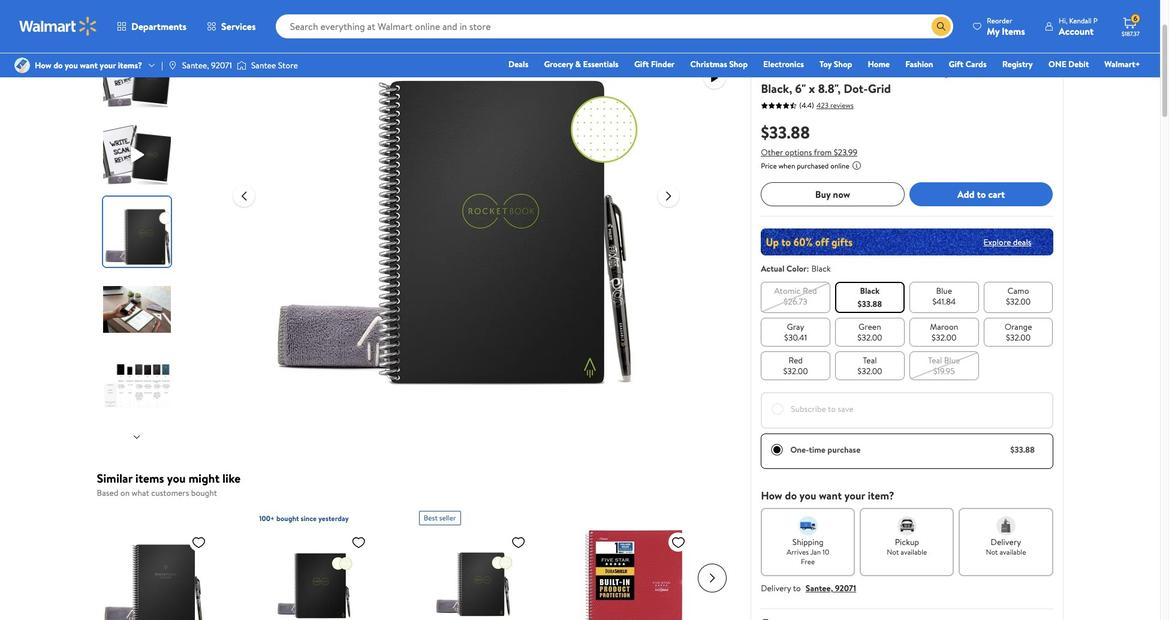Task type: locate. For each thing, give the bounding box(es) containing it.
gift left cards
[[949, 58, 964, 70]]

$32.00 up teal $32.00 on the bottom of page
[[858, 332, 883, 344]]

1 horizontal spatial do
[[785, 488, 797, 503]]

1 shop from the left
[[730, 58, 748, 70]]

shop right zoom image modal
[[730, 58, 748, 70]]

subscribe
[[791, 403, 826, 415]]

$33.88 inside $33.88 other options from $23.99
[[761, 121, 810, 144]]

not for pickup
[[887, 547, 899, 557]]

teal for teal $32.00
[[863, 354, 877, 366]]

1 not from the left
[[887, 547, 899, 557]]

 image
[[14, 58, 30, 73], [237, 59, 246, 71]]

reusable
[[889, 62, 936, 79]]

$33.88
[[761, 121, 810, 144], [858, 298, 883, 310], [1011, 444, 1035, 456]]

1 horizontal spatial you
[[167, 470, 186, 486]]

$32.00 up teal blue $19.95
[[932, 332, 957, 344]]

one debit link
[[1044, 58, 1095, 71]]

0 vertical spatial rocketbook
[[761, 47, 805, 59]]

0 horizontal spatial available
[[901, 547, 928, 557]]

items
[[135, 470, 164, 486]]

$32.00 down camo $32.00
[[1006, 332, 1031, 344]]

1 horizontal spatial your
[[845, 488, 866, 503]]

Walmart Site-Wide search field
[[276, 14, 954, 38]]

rocketbook core smart reusable spiral notebook, black, 6" x 8.8", dot-grid image
[[265, 12, 649, 396]]

1 teal from the left
[[863, 354, 877, 366]]

like
[[223, 470, 241, 486]]

1 horizontal spatial product group
[[419, 506, 553, 620]]

1 vertical spatial bought
[[276, 513, 299, 523]]

maroon $32.00
[[930, 321, 959, 344]]

1 available from the left
[[901, 547, 928, 557]]

delivery for not
[[991, 536, 1022, 548]]

want for item?
[[819, 488, 842, 503]]

your left items?
[[100, 59, 116, 71]]

0 horizontal spatial delivery
[[761, 582, 791, 594]]

bought down might
[[191, 487, 217, 499]]

want left items?
[[80, 59, 98, 71]]

0 vertical spatial seller
[[782, 29, 798, 40]]

1 vertical spatial your
[[845, 488, 866, 503]]

$32.00 inside maroon $32.00
[[932, 332, 957, 344]]

available for pickup
[[901, 547, 928, 557]]

1 vertical spatial do
[[785, 488, 797, 503]]

santee, down free
[[806, 582, 833, 594]]

 image
[[168, 61, 177, 70]]

 image left santee
[[237, 59, 246, 71]]

1 vertical spatial best
[[424, 513, 438, 523]]

kendall
[[1070, 15, 1092, 25]]

2 horizontal spatial $33.88
[[1011, 444, 1035, 456]]

bought
[[191, 487, 217, 499], [276, 513, 299, 523]]

view video image
[[708, 71, 722, 85]]

8.8",
[[818, 80, 841, 97]]

1 product group from the left
[[259, 506, 393, 620]]

0 horizontal spatial want
[[80, 59, 98, 71]]

rocketbook core smart reusable spiral notebook, black, 6" x 8.8", dot-grid - image 4 of 10 image
[[103, 274, 173, 344]]

1 horizontal spatial black
[[860, 285, 880, 297]]

teal inside teal $32.00
[[863, 354, 877, 366]]

$32.00 for green
[[858, 332, 883, 344]]

to left cart on the right top of the page
[[977, 188, 986, 201]]

1 horizontal spatial gift
[[949, 58, 964, 70]]

1 horizontal spatial $33.88
[[858, 298, 883, 310]]

you for how do you want your items?
[[65, 59, 78, 71]]

 image for how do you want your items?
[[14, 58, 30, 73]]

add to favorites list, spiral notebook 1 subject college ruled anti-microbial red - five star image
[[671, 535, 686, 550]]

0 horizontal spatial santee,
[[182, 59, 209, 71]]

deals
[[509, 58, 529, 70]]

1 vertical spatial red
[[789, 354, 803, 366]]

bought right 100+
[[276, 513, 299, 523]]

delivery for to
[[761, 582, 791, 594]]

1 gift from the left
[[635, 58, 649, 70]]

one-
[[791, 444, 809, 456]]

0 vertical spatial red
[[803, 285, 817, 297]]

1 horizontal spatial how
[[761, 488, 783, 503]]

1 horizontal spatial bought
[[276, 513, 299, 523]]

essentials
[[583, 58, 619, 70]]

services
[[221, 20, 256, 33]]

1 vertical spatial rocketbook
[[761, 62, 824, 79]]

you inside similar items you might like based on what customers bought
[[167, 470, 186, 486]]

you down walmart image
[[65, 59, 78, 71]]

black right :
[[812, 263, 831, 275]]

0 horizontal spatial how
[[35, 59, 51, 71]]

0 horizontal spatial black
[[812, 263, 831, 275]]

to for delivery
[[793, 582, 801, 594]]

do down one-
[[785, 488, 797, 503]]

Subscribe to save radio
[[772, 403, 784, 415]]

blue inside teal blue $19.95
[[945, 354, 961, 366]]

add to favorites list, rocketbook core smart spiral notebook, dot-grid and lined pages, 36 pages, 6"x8.8", black image
[[512, 535, 526, 550]]

available down intent image for delivery
[[1000, 547, 1027, 557]]

purchase
[[828, 444, 861, 456]]

0 horizontal spatial best seller
[[424, 513, 456, 523]]

walmart image
[[19, 17, 97, 36]]

shop
[[730, 58, 748, 70], [834, 58, 853, 70]]

1 vertical spatial black
[[860, 285, 880, 297]]

product group
[[259, 506, 393, 620], [419, 506, 553, 620]]

1 horizontal spatial teal
[[929, 354, 943, 366]]

red inside atomic red $26.73
[[803, 285, 817, 297]]

1 vertical spatial $33.88
[[858, 298, 883, 310]]

0 horizontal spatial  image
[[14, 58, 30, 73]]

2 vertical spatial to
[[793, 582, 801, 594]]

rocketbook rocketbook core smart reusable spiral notebook, black, 6" x 8.8", dot-grid
[[761, 47, 1027, 97]]

rocketbook core smart spiral notebook, dot-grid and lined pages, 32 pages, 8.5" x 11", black image
[[259, 530, 371, 620]]

delivery down intent image for delivery
[[991, 536, 1022, 548]]

1 vertical spatial how
[[761, 488, 783, 503]]

to left save
[[828, 403, 836, 415]]

1 horizontal spatial best seller
[[766, 29, 798, 40]]

1 horizontal spatial shop
[[834, 58, 853, 70]]

0 horizontal spatial you
[[65, 59, 78, 71]]

next image image
[[132, 432, 142, 442]]

green $32.00
[[858, 321, 883, 344]]

green
[[859, 321, 882, 333]]

2 vertical spatial you
[[800, 488, 817, 503]]

gift inside gift finder link
[[635, 58, 649, 70]]

delivery not available
[[986, 536, 1027, 557]]

grocery & essentials link
[[539, 58, 624, 71]]

home
[[868, 58, 890, 70]]

0 vertical spatial want
[[80, 59, 98, 71]]

 image for santee store
[[237, 59, 246, 71]]

departments button
[[107, 12, 197, 41]]

0 horizontal spatial not
[[887, 547, 899, 557]]

2 teal from the left
[[929, 354, 943, 366]]

2 not from the left
[[986, 547, 998, 557]]

next media item image
[[662, 189, 676, 203]]

0 vertical spatial best
[[766, 29, 780, 40]]

red down :
[[803, 285, 817, 297]]

available down intent image for pickup
[[901, 547, 928, 557]]

1 horizontal spatial available
[[1000, 547, 1027, 557]]

item?
[[868, 488, 895, 503]]

not down intent image for pickup
[[887, 547, 899, 557]]

orange
[[1005, 321, 1033, 333]]

available inside delivery not available
[[1000, 547, 1027, 557]]

free
[[801, 557, 815, 567]]

account
[[1059, 24, 1094, 37]]

2 horizontal spatial to
[[977, 188, 986, 201]]

0 vertical spatial black
[[812, 263, 831, 275]]

rocketbook fusion smart reusable notebook - black, 6" x 8.8", planner image
[[99, 530, 211, 620]]

teal for teal blue $19.95
[[929, 354, 943, 366]]

1 horizontal spatial to
[[828, 403, 836, 415]]

shop for toy shop
[[834, 58, 853, 70]]

add to cart
[[958, 188, 1005, 201]]

gift for gift cards
[[949, 58, 964, 70]]

0 horizontal spatial product group
[[259, 506, 393, 620]]

your for item?
[[845, 488, 866, 503]]

1 vertical spatial 92071
[[835, 582, 857, 594]]

1 horizontal spatial not
[[986, 547, 998, 557]]

2 horizontal spatial you
[[800, 488, 817, 503]]

similar
[[97, 470, 133, 486]]

1 vertical spatial want
[[819, 488, 842, 503]]

0 horizontal spatial to
[[793, 582, 801, 594]]

Search search field
[[276, 14, 954, 38]]

available for delivery
[[1000, 547, 1027, 557]]

1 vertical spatial to
[[828, 403, 836, 415]]

shop inside "link"
[[834, 58, 853, 70]]

teal down the green $32.00
[[863, 354, 877, 366]]

2 shop from the left
[[834, 58, 853, 70]]

1 horizontal spatial 92071
[[835, 582, 857, 594]]

0 horizontal spatial do
[[53, 59, 63, 71]]

spiral notebook 1 subject college ruled anti-microbial red - five star image
[[579, 530, 691, 620]]

423 reviews link
[[815, 100, 854, 110]]

actual color list
[[759, 280, 1056, 383]]

delivery down arrives
[[761, 582, 791, 594]]

0 vertical spatial do
[[53, 59, 63, 71]]

$32.00 down the green $32.00
[[858, 365, 883, 377]]

rocketbook down rocketbook "link"
[[761, 62, 824, 79]]

p
[[1094, 15, 1098, 25]]

not inside delivery not available
[[986, 547, 998, 557]]

gift left finder
[[635, 58, 649, 70]]

delivery to santee, 92071
[[761, 582, 857, 594]]

$23.99
[[834, 146, 858, 158]]

not for delivery
[[986, 547, 998, 557]]

want
[[80, 59, 98, 71], [819, 488, 842, 503]]

red
[[803, 285, 817, 297], [789, 354, 803, 366]]

not inside pickup not available
[[887, 547, 899, 557]]

0 horizontal spatial 92071
[[211, 59, 232, 71]]

not down intent image for delivery
[[986, 547, 998, 557]]

intent image for delivery image
[[997, 516, 1016, 536]]

shop right toy at the right of the page
[[834, 58, 853, 70]]

do for how do you want your item?
[[785, 488, 797, 503]]

0 horizontal spatial shop
[[730, 58, 748, 70]]

you up "intent image for shipping"
[[800, 488, 817, 503]]

0 vertical spatial bought
[[191, 487, 217, 499]]

2 available from the left
[[1000, 547, 1027, 557]]

cart
[[989, 188, 1005, 201]]

1 horizontal spatial want
[[819, 488, 842, 503]]

best seller
[[766, 29, 798, 40], [424, 513, 456, 523]]

 image down walmart image
[[14, 58, 30, 73]]

$33.88 for $33.88
[[1011, 444, 1035, 456]]

blue
[[937, 285, 953, 297], [945, 354, 961, 366]]

0 vertical spatial best seller
[[766, 29, 798, 40]]

0 horizontal spatial seller
[[440, 513, 456, 523]]

$32.00 inside orange $32.00
[[1006, 332, 1031, 344]]

you for how do you want your item?
[[800, 488, 817, 503]]

rocketbook core smart reusable spiral notebook, black, 6" x 8.8", dot-grid - image 2 of 10 image
[[103, 119, 173, 190]]

product group containing best seller
[[419, 506, 553, 620]]

0 vertical spatial 92071
[[211, 59, 232, 71]]

1 vertical spatial delivery
[[761, 582, 791, 594]]

do down walmart image
[[53, 59, 63, 71]]

0 vertical spatial $33.88
[[761, 121, 810, 144]]

santee, right |
[[182, 59, 209, 71]]

seller
[[782, 29, 798, 40], [440, 513, 456, 523]]

when
[[779, 161, 796, 171]]

1 vertical spatial seller
[[440, 513, 456, 523]]

1 vertical spatial best seller
[[424, 513, 456, 523]]

$32.00 for maroon
[[932, 332, 957, 344]]

yesterday
[[319, 513, 349, 523]]

black,
[[761, 80, 793, 97]]

buy now button
[[761, 182, 905, 206]]

$32.00 for red
[[784, 365, 808, 377]]

$32.00 down $30.41
[[784, 365, 808, 377]]

want down one-time purchase
[[819, 488, 842, 503]]

$32.00 up 'orange' in the right of the page
[[1006, 296, 1031, 308]]

christmas shop link
[[685, 58, 753, 71]]

pickup not available
[[887, 536, 928, 557]]

0 vertical spatial you
[[65, 59, 78, 71]]

blue up maroon
[[937, 285, 953, 297]]

items?
[[118, 59, 142, 71]]

available inside pickup not available
[[901, 547, 928, 557]]

0 horizontal spatial $33.88
[[761, 121, 810, 144]]

gift inside gift cards link
[[949, 58, 964, 70]]

1 horizontal spatial seller
[[782, 29, 798, 40]]

gray $30.41
[[785, 321, 807, 344]]

black up the green
[[860, 285, 880, 297]]

you
[[65, 59, 78, 71], [167, 470, 186, 486], [800, 488, 817, 503]]

0 vertical spatial blue
[[937, 285, 953, 297]]

$32.00 for teal
[[858, 365, 883, 377]]

2 vertical spatial $33.88
[[1011, 444, 1035, 456]]

2 product group from the left
[[419, 506, 553, 620]]

rocketbook link
[[761, 47, 805, 59]]

toy
[[820, 58, 832, 70]]

walmart+
[[1105, 58, 1141, 70]]

debit
[[1069, 58, 1089, 70]]

santee store
[[251, 59, 298, 71]]

not
[[887, 547, 899, 557], [986, 547, 998, 557]]

you up customers at the left of the page
[[167, 470, 186, 486]]

0 vertical spatial delivery
[[991, 536, 1022, 548]]

price when purchased online
[[761, 161, 850, 171]]

teal $32.00
[[858, 354, 883, 377]]

grid
[[868, 80, 891, 97]]

spiral
[[939, 62, 969, 79]]

teal inside teal blue $19.95
[[929, 354, 943, 366]]

(4.4)
[[800, 100, 815, 110]]

to inside button
[[977, 188, 986, 201]]

cards
[[966, 58, 987, 70]]

blue down maroon $32.00 at right bottom
[[945, 354, 961, 366]]

0 horizontal spatial teal
[[863, 354, 877, 366]]

1 vertical spatial blue
[[945, 354, 961, 366]]

black
[[812, 263, 831, 275], [860, 285, 880, 297]]

delivery inside delivery not available
[[991, 536, 1022, 548]]

1 horizontal spatial delivery
[[991, 536, 1022, 548]]

1 vertical spatial you
[[167, 470, 186, 486]]

red $32.00
[[784, 354, 808, 377]]

red down $30.41
[[789, 354, 803, 366]]

to left the santee, 92071 button
[[793, 582, 801, 594]]

rocketbook up black, in the top right of the page
[[761, 47, 805, 59]]

available
[[901, 547, 928, 557], [1000, 547, 1027, 557]]

do
[[53, 59, 63, 71], [785, 488, 797, 503]]

None radio
[[771, 444, 783, 456]]

2 gift from the left
[[949, 58, 964, 70]]

to
[[977, 188, 986, 201], [828, 403, 836, 415], [793, 582, 801, 594]]

0 horizontal spatial your
[[100, 59, 116, 71]]

$32.00 for orange
[[1006, 332, 1031, 344]]

your left item?
[[845, 488, 866, 503]]

one debit
[[1049, 58, 1089, 70]]

red inside red $32.00
[[789, 354, 803, 366]]

grocery & essentials
[[544, 58, 619, 70]]

rocketbook
[[761, 47, 805, 59], [761, 62, 824, 79]]

0 vertical spatial your
[[100, 59, 116, 71]]

0 vertical spatial how
[[35, 59, 51, 71]]

customers
[[151, 487, 189, 499]]

teal down maroon $32.00 at right bottom
[[929, 354, 943, 366]]

teal
[[863, 354, 877, 366], [929, 354, 943, 366]]

add to cart button
[[910, 182, 1054, 206]]

0 horizontal spatial best
[[424, 513, 438, 523]]

1 horizontal spatial  image
[[237, 59, 246, 71]]

0 horizontal spatial bought
[[191, 487, 217, 499]]

0 horizontal spatial gift
[[635, 58, 649, 70]]

0 vertical spatial to
[[977, 188, 986, 201]]

registry
[[1003, 58, 1033, 70]]

explore deals link
[[979, 231, 1037, 253]]

1 vertical spatial santee,
[[806, 582, 833, 594]]



Task type: vqa. For each thing, say whether or not it's contained in the screenshot.
Teal
yes



Task type: describe. For each thing, give the bounding box(es) containing it.
santee, 92071 button
[[806, 582, 857, 594]]

core
[[827, 62, 852, 79]]

do for how do you want your items?
[[53, 59, 63, 71]]

up to sixty percent off deals. shop now. image
[[761, 229, 1054, 256]]

$33.88 for $33.88 other options from $23.99
[[761, 121, 810, 144]]

fashion
[[906, 58, 934, 70]]

blue inside blue $41.84
[[937, 285, 953, 297]]

arrives
[[787, 547, 809, 557]]

finder
[[651, 58, 675, 70]]

2 rocketbook from the top
[[761, 62, 824, 79]]

423
[[817, 100, 829, 110]]

&
[[576, 58, 581, 70]]

legal information image
[[852, 161, 862, 170]]

reorder my items
[[987, 15, 1026, 37]]

$41.84
[[933, 296, 956, 308]]

atomic red $26.73
[[775, 285, 817, 308]]

black $33.88
[[858, 285, 883, 310]]

black inside black $33.88
[[860, 285, 880, 297]]

how do you want your items?
[[35, 59, 142, 71]]

:
[[807, 263, 809, 275]]

intent image for shipping image
[[799, 516, 818, 536]]

1 rocketbook from the top
[[761, 47, 805, 59]]

1 horizontal spatial best
[[766, 29, 780, 40]]

add to favorites list, rocketbook fusion smart reusable notebook - black, 6" x 8.8", planner image
[[192, 535, 206, 550]]

deals
[[1014, 236, 1032, 248]]

x
[[809, 80, 816, 97]]

price
[[761, 161, 777, 171]]

registry link
[[997, 58, 1039, 71]]

to for subscribe
[[828, 403, 836, 415]]

you for similar items you might like based on what customers bought
[[167, 470, 186, 486]]

shipping arrives jan 10 free
[[787, 536, 830, 567]]

how for how do you want your item?
[[761, 488, 783, 503]]

search icon image
[[937, 22, 947, 31]]

explore
[[984, 236, 1012, 248]]

from
[[814, 146, 832, 158]]

bought inside product group
[[276, 513, 299, 523]]

rocketbook core smart reusable spiral notebook, black, 6" x 8.8", dot-grid - image 3 of 10 image
[[103, 197, 173, 267]]

$33.88 other options from $23.99
[[761, 121, 858, 158]]

gift finder link
[[629, 58, 680, 71]]

rocketbook core smart spiral notebook, dot-grid and lined pages, 36 pages, 6"x8.8", black image
[[419, 530, 531, 620]]

my
[[987, 24, 1000, 37]]

shop for christmas shop
[[730, 58, 748, 70]]

want for items?
[[80, 59, 98, 71]]

how for how do you want your items?
[[35, 59, 51, 71]]

100+
[[259, 513, 275, 523]]

rocketbook core smart reusable spiral notebook, black, 6" x 8.8", dot-grid - image 5 of 10 image
[[103, 351, 173, 422]]

$33.88 inside actual color list
[[858, 298, 883, 310]]

notebook,
[[971, 62, 1027, 79]]

previous media item image
[[237, 189, 252, 203]]

online
[[831, 161, 850, 171]]

$26.73
[[784, 296, 808, 308]]

gift cards link
[[944, 58, 993, 71]]

seller inside product group
[[440, 513, 456, 523]]

orange $32.00
[[1005, 321, 1033, 344]]

100+ bought since yesterday
[[259, 513, 349, 523]]

hi,
[[1059, 15, 1068, 25]]

rocketbook core smart reusable spiral notebook, black, 6" x 8.8", dot-grid - image 1 of 10 image
[[103, 42, 173, 112]]

pickup
[[895, 536, 920, 548]]

6 $187.37
[[1122, 13, 1140, 38]]

$19.95
[[934, 365, 955, 377]]

|
[[161, 59, 163, 71]]

electronics
[[764, 58, 804, 70]]

electronics link
[[758, 58, 810, 71]]

toy shop
[[820, 58, 853, 70]]

$32.00 for camo
[[1006, 296, 1031, 308]]

hi, kendall p account
[[1059, 15, 1098, 37]]

store
[[278, 59, 298, 71]]

jan
[[811, 547, 821, 557]]

gray
[[787, 321, 805, 333]]

home link
[[863, 58, 896, 71]]

grocery
[[544, 58, 574, 70]]

christmas
[[691, 58, 728, 70]]

explore deals
[[984, 236, 1032, 248]]

walmart+ link
[[1100, 58, 1146, 71]]

6"
[[796, 80, 807, 97]]

other options from $23.99 button
[[761, 146, 858, 158]]

0 vertical spatial santee,
[[182, 59, 209, 71]]

christmas shop
[[691, 58, 748, 70]]

1 horizontal spatial santee,
[[806, 582, 833, 594]]

toy shop link
[[815, 58, 858, 71]]

subscribe to save
[[791, 403, 854, 415]]

atomic
[[775, 285, 801, 297]]

add to favorites list, rocketbook core smart spiral notebook, dot-grid and lined pages, 32 pages, 8.5" x 11", black image
[[352, 535, 366, 550]]

camo
[[1008, 285, 1030, 297]]

actual color : black
[[761, 263, 831, 275]]

intent image for pickup image
[[898, 516, 917, 536]]

bought inside similar items you might like based on what customers bought
[[191, 487, 217, 499]]

save
[[838, 403, 854, 415]]

blue $41.84
[[933, 285, 956, 308]]

buy now
[[816, 188, 851, 201]]

next slide for similar items you might like list image
[[698, 564, 727, 592]]

your for items?
[[100, 59, 116, 71]]

to for add
[[977, 188, 986, 201]]

items
[[1002, 24, 1026, 37]]

services button
[[197, 12, 266, 41]]

santee, 92071
[[182, 59, 232, 71]]

zoom image modal image
[[708, 44, 722, 59]]

shipping
[[793, 536, 824, 548]]

deals link
[[503, 58, 534, 71]]

departments
[[131, 20, 187, 33]]

what
[[132, 487, 149, 499]]

product group containing 100+ bought since yesterday
[[259, 506, 393, 620]]

now
[[833, 188, 851, 201]]

one-time purchase
[[791, 444, 861, 456]]

similar items you might like based on what customers bought
[[97, 470, 241, 499]]

teal blue $19.95
[[929, 354, 961, 377]]

10
[[823, 547, 830, 557]]

add
[[958, 188, 975, 201]]

purchased
[[797, 161, 829, 171]]

color
[[787, 263, 807, 275]]

smart
[[855, 62, 886, 79]]

how do you want your item?
[[761, 488, 895, 503]]

gift for gift finder
[[635, 58, 649, 70]]



